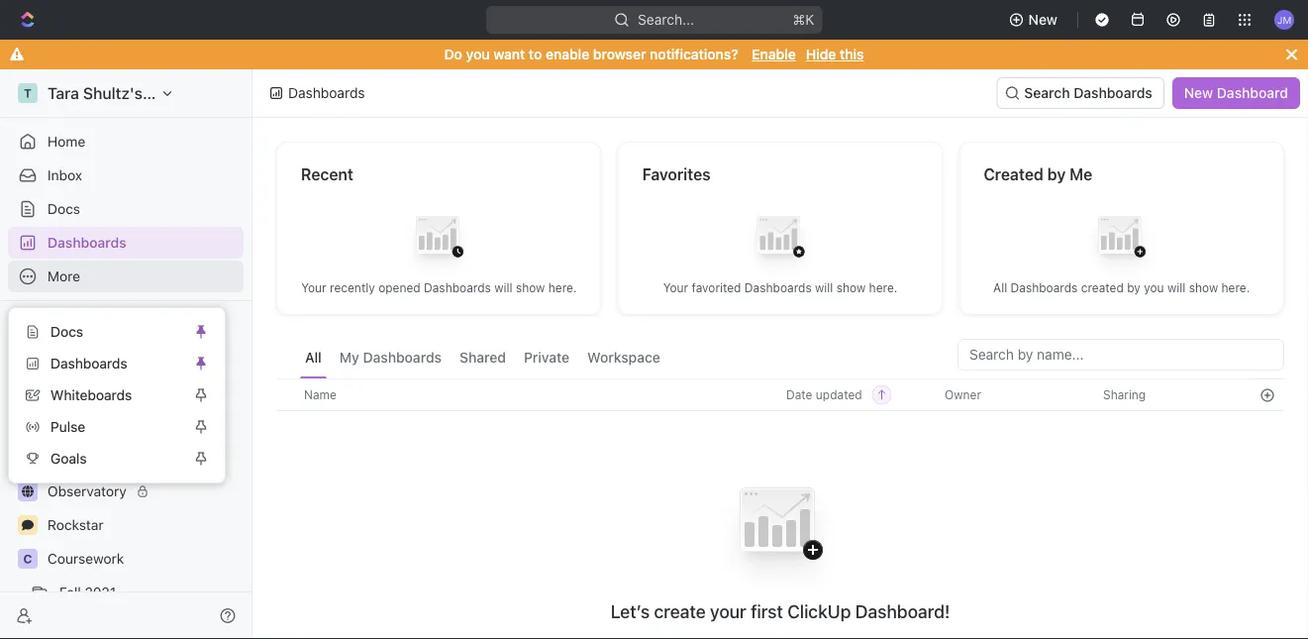 Task type: locate. For each thing, give the bounding box(es) containing it.
more
[[48, 268, 80, 284]]

by
[[1048, 165, 1066, 184], [1128, 281, 1141, 295]]

notifications?
[[650, 46, 739, 62]]

will down the no favorited dashboards image
[[816, 281, 834, 295]]

dashboards link up more dropdown button
[[8, 227, 244, 259]]

you
[[466, 46, 490, 62], [1145, 281, 1165, 295]]

row
[[276, 378, 1285, 411]]

0 horizontal spatial new
[[1029, 11, 1058, 28]]

1 horizontal spatial your
[[664, 281, 689, 295]]

0 vertical spatial docs
[[48, 201, 80, 217]]

whiteboards
[[51, 387, 132, 403]]

1 horizontal spatial here.
[[870, 281, 898, 295]]

dashboards up the 'whiteboards'
[[51, 355, 127, 372]]

0 vertical spatial docs link
[[8, 193, 244, 225]]

private button
[[519, 339, 575, 378]]

your left favorited
[[664, 281, 689, 295]]

⌘k
[[793, 11, 815, 28]]

0 horizontal spatial will
[[495, 281, 513, 295]]

search dashboards
[[1025, 85, 1153, 101]]

create
[[654, 600, 706, 622]]

pulse link
[[17, 411, 189, 443]]

favorites
[[643, 165, 711, 184], [16, 318, 68, 332]]

my dashboards
[[340, 349, 442, 366]]

docs
[[48, 201, 80, 217], [51, 324, 83, 340]]

first
[[751, 600, 784, 622]]

0 horizontal spatial here.
[[549, 281, 577, 295]]

0 horizontal spatial you
[[466, 46, 490, 62]]

0 horizontal spatial show
[[516, 281, 545, 295]]

will
[[495, 281, 513, 295], [816, 281, 834, 295], [1168, 281, 1186, 295]]

do you want to enable browser notifications? enable hide this
[[444, 46, 864, 62]]

here.
[[549, 281, 577, 295], [870, 281, 898, 295], [1222, 281, 1251, 295]]

2 horizontal spatial show
[[1190, 281, 1219, 295]]

1 horizontal spatial you
[[1145, 281, 1165, 295]]

dashboards link inside sidebar navigation
[[8, 227, 244, 259]]

dashboard!
[[856, 600, 951, 622]]

1 horizontal spatial all
[[994, 281, 1008, 295]]

spaces
[[16, 352, 58, 366]]

2 horizontal spatial will
[[1168, 281, 1186, 295]]

new for new
[[1029, 11, 1058, 28]]

dashboards down no recent dashboards image
[[424, 281, 491, 295]]

1 vertical spatial docs
[[51, 324, 83, 340]]

my dashboards button
[[335, 339, 447, 378]]

2 horizontal spatial here.
[[1222, 281, 1251, 295]]

0 vertical spatial new
[[1029, 11, 1058, 28]]

owner
[[945, 388, 982, 402]]

all
[[994, 281, 1008, 295], [305, 349, 322, 366]]

all inside button
[[305, 349, 322, 366]]

your
[[301, 281, 327, 295], [664, 281, 689, 295]]

0 horizontal spatial favorites
[[16, 318, 68, 332]]

let's create your first clickup dashboard! table
[[276, 378, 1285, 639]]

0 horizontal spatial your
[[301, 281, 327, 295]]

your recently opened dashboards will show here.
[[301, 281, 577, 295]]

private
[[524, 349, 570, 366]]

0 horizontal spatial all
[[305, 349, 322, 366]]

1 will from the left
[[495, 281, 513, 295]]

1 vertical spatial all
[[305, 349, 322, 366]]

Search by name... text field
[[970, 340, 1273, 370]]

your left recently
[[301, 281, 327, 295]]

docs link down inbox 'link'
[[8, 193, 244, 225]]

1 show from the left
[[516, 281, 545, 295]]

0 vertical spatial by
[[1048, 165, 1066, 184]]

workspace button
[[583, 339, 666, 378]]

workspace
[[588, 349, 661, 366]]

dashboards
[[288, 85, 365, 101], [1074, 85, 1153, 101], [48, 234, 126, 251], [424, 281, 491, 295], [745, 281, 812, 295], [1011, 281, 1078, 295], [363, 349, 442, 366], [51, 355, 127, 372]]

dashboards right search
[[1074, 85, 1153, 101]]

1 horizontal spatial show
[[837, 281, 866, 295]]

1 horizontal spatial favorites
[[643, 165, 711, 184]]

dashboards link
[[8, 227, 244, 259], [17, 348, 189, 379]]

dashboards up more
[[48, 234, 126, 251]]

created
[[984, 165, 1044, 184]]

3 will from the left
[[1168, 281, 1186, 295]]

new up search
[[1029, 11, 1058, 28]]

clickup
[[788, 600, 852, 622]]

browser
[[593, 46, 647, 62]]

new inside button
[[1185, 85, 1214, 101]]

1 vertical spatial favorites
[[16, 318, 68, 332]]

name
[[304, 388, 337, 402]]

1 horizontal spatial will
[[816, 281, 834, 295]]

3 here. from the left
[[1222, 281, 1251, 295]]

0 vertical spatial dashboards link
[[8, 227, 244, 259]]

2 here. from the left
[[870, 281, 898, 295]]

dashboards inside sidebar navigation
[[48, 234, 126, 251]]

docs link inside sidebar navigation
[[8, 193, 244, 225]]

more button
[[8, 261, 244, 292]]

opened
[[379, 281, 421, 295]]

your for favorites
[[664, 281, 689, 295]]

docs inside sidebar navigation
[[48, 201, 80, 217]]

1 vertical spatial you
[[1145, 281, 1165, 295]]

enable
[[752, 46, 796, 62]]

all dashboards created by you will show here.
[[994, 281, 1251, 295]]

new left dashboard on the right top of page
[[1185, 85, 1214, 101]]

show
[[516, 281, 545, 295], [837, 281, 866, 295], [1190, 281, 1219, 295]]

1 horizontal spatial by
[[1128, 281, 1141, 295]]

dashboards link up the 'whiteboards'
[[17, 348, 189, 379]]

recently
[[330, 281, 375, 295]]

no favorited dashboards image
[[741, 201, 820, 280]]

docs link down more dropdown button
[[17, 316, 189, 348]]

by left me
[[1048, 165, 1066, 184]]

date updated
[[787, 388, 863, 402]]

date updated button
[[775, 379, 892, 410]]

new
[[1029, 11, 1058, 28], [1185, 85, 1214, 101]]

search
[[1025, 85, 1071, 101]]

0 vertical spatial all
[[994, 281, 1008, 295]]

new inside button
[[1029, 11, 1058, 28]]

by right created
[[1128, 281, 1141, 295]]

you right created
[[1145, 281, 1165, 295]]

recent
[[301, 165, 354, 184]]

goals link
[[17, 443, 189, 475]]

docs up spaces
[[51, 324, 83, 340]]

no created by me dashboards image
[[1083, 201, 1162, 280]]

favorited
[[692, 281, 742, 295]]

2 your from the left
[[664, 281, 689, 295]]

dashboards right my at left bottom
[[363, 349, 442, 366]]

new dashboard button
[[1173, 77, 1301, 109]]

docs link
[[8, 193, 244, 225], [17, 316, 189, 348]]

docs down inbox on the left of the page
[[48, 201, 80, 217]]

1 horizontal spatial new
[[1185, 85, 1214, 101]]

me
[[1070, 165, 1093, 184]]

sidebar navigation
[[0, 69, 253, 639]]

2 will from the left
[[816, 281, 834, 295]]

1 your from the left
[[301, 281, 327, 295]]

created by me
[[984, 165, 1093, 184]]

to
[[529, 46, 542, 62]]

1 vertical spatial by
[[1128, 281, 1141, 295]]

1 vertical spatial new
[[1185, 85, 1214, 101]]

will right created
[[1168, 281, 1186, 295]]

row containing name
[[276, 378, 1285, 411]]

tab list
[[300, 339, 666, 378]]

you right do
[[466, 46, 490, 62]]

will up shared
[[495, 281, 513, 295]]



Task type: describe. For each thing, give the bounding box(es) containing it.
my
[[340, 349, 359, 366]]

date
[[787, 388, 813, 402]]

dashboards up recent on the top of page
[[288, 85, 365, 101]]

c
[[23, 552, 32, 566]]

docs for bottom docs link
[[51, 324, 83, 340]]

search...
[[638, 11, 695, 28]]

new button
[[1001, 4, 1070, 36]]

dashboards left created
[[1011, 281, 1078, 295]]

coursework link
[[48, 543, 240, 575]]

sharing
[[1104, 388, 1147, 402]]

favorites inside button
[[16, 318, 68, 332]]

dashboards inside button
[[363, 349, 442, 366]]

dashboards down the no favorited dashboards image
[[745, 281, 812, 295]]

let's
[[611, 600, 650, 622]]

0 vertical spatial you
[[466, 46, 490, 62]]

your
[[711, 600, 747, 622]]

1 here. from the left
[[549, 281, 577, 295]]

0 horizontal spatial by
[[1048, 165, 1066, 184]]

no recent dashboards image
[[400, 201, 479, 280]]

dashboards inside button
[[1074, 85, 1153, 101]]

do
[[444, 46, 463, 62]]

dashboard
[[1218, 85, 1289, 101]]

created
[[1082, 281, 1124, 295]]

coursework
[[48, 550, 124, 567]]

your for recent
[[301, 281, 327, 295]]

new dashboard
[[1185, 85, 1289, 101]]

goals
[[51, 450, 87, 467]]

this
[[840, 46, 864, 62]]

docs for docs link within sidebar navigation
[[48, 201, 80, 217]]

updated
[[816, 388, 863, 402]]

2 show from the left
[[837, 281, 866, 295]]

1 vertical spatial dashboards link
[[17, 348, 189, 379]]

all for all
[[305, 349, 322, 366]]

tab list containing all
[[300, 339, 666, 378]]

3 show from the left
[[1190, 281, 1219, 295]]

0 vertical spatial favorites
[[643, 165, 711, 184]]

favorites button
[[8, 313, 88, 337]]

all button
[[300, 339, 327, 378]]

let's create your first clickup dashboard!
[[611, 600, 951, 622]]

want
[[494, 46, 525, 62]]

whiteboards link
[[17, 379, 189, 411]]

inbox
[[48, 167, 82, 183]]

home
[[48, 133, 85, 150]]

let's create your first clickup dashboard! row
[[276, 461, 1285, 639]]

shared
[[460, 349, 506, 366]]

home link
[[8, 126, 244, 158]]

inbox link
[[8, 160, 244, 191]]

shared button
[[455, 339, 511, 378]]

your favorited dashboards will show here.
[[664, 281, 898, 295]]

enable
[[546, 46, 590, 62]]

all for all dashboards created by you will show here.
[[994, 281, 1008, 295]]

coursework, , element
[[18, 549, 38, 569]]

search dashboards button
[[997, 77, 1165, 109]]

1 vertical spatial docs link
[[17, 316, 189, 348]]

pulse
[[51, 419, 85, 435]]

no data image
[[718, 461, 843, 599]]

hide
[[806, 46, 837, 62]]

new for new dashboard
[[1185, 85, 1214, 101]]



Task type: vqa. For each thing, say whether or not it's contained in the screenshot.
Email
no



